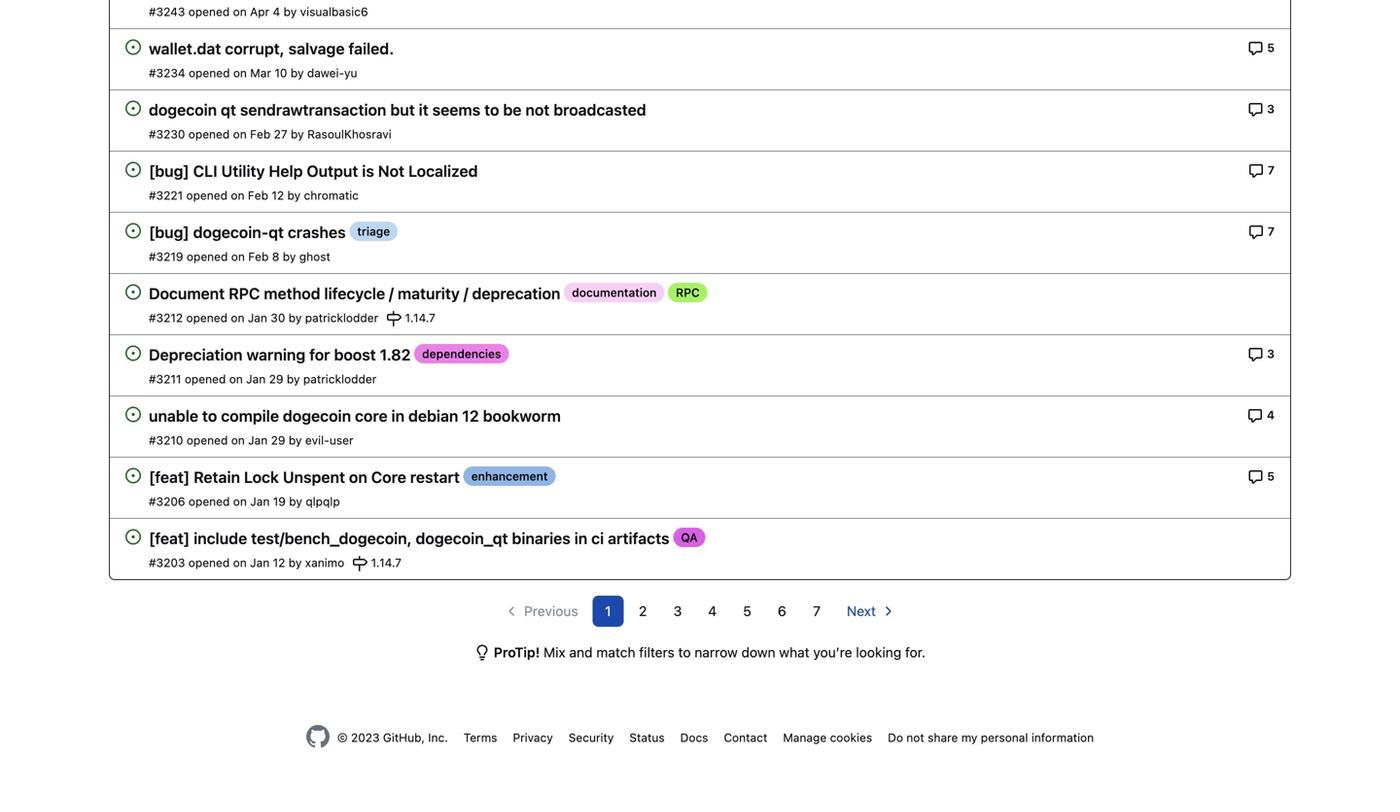 Task type: describe. For each thing, give the bounding box(es) containing it.
wallet.dat corrupt, salvage failed. #3234             opened on mar 10 by dawei-yu
[[149, 39, 394, 80]]

dogecoin inside dogecoin qt sendrawtransaction but it seems to be not broadcasted #3230             opened on feb 27 by rasoulkhosravi
[[149, 101, 217, 119]]

on inside unable to compile dogecoin core in debian 12 bookworm #3210             opened on jan 29 by evil-user
[[231, 434, 245, 447]]

[feat] include test/bench_dogecoin, dogecoin_qt binaries in ci artifacts link
[[149, 529, 669, 548]]

test/bench_dogecoin,
[[251, 529, 412, 548]]

1 horizontal spatial 4 link
[[1248, 406, 1275, 424]]

enhancement
[[471, 470, 548, 483]]

2 vertical spatial 7 link
[[801, 596, 832, 627]]

by inside unable to compile dogecoin core in debian 12 bookworm #3210             opened on jan 29 by evil-user
[[289, 434, 302, 447]]

privacy
[[513, 731, 553, 745]]

manage cookies button
[[783, 729, 872, 747]]

compile
[[221, 407, 279, 425]]

not inside button
[[906, 731, 924, 745]]

qa
[[681, 531, 698, 545]]

cookies
[[830, 731, 872, 745]]

opened inside dogecoin qt sendrawtransaction but it seems to be not broadcasted #3230             opened on feb 27 by rasoulkhosravi
[[188, 127, 230, 141]]

#3210
[[149, 434, 183, 447]]

4 inside the pagination navigation
[[708, 603, 717, 619]]

by right 30
[[289, 311, 302, 325]]

apr
[[250, 5, 269, 18]]

7 for [bug] cli utility help output is not localized
[[1268, 163, 1275, 177]]

manage cookies
[[783, 731, 872, 745]]

open issue element for unable to compile dogecoin core in debian 12 bookworm
[[125, 406, 141, 422]]

on down include
[[233, 556, 247, 570]]

by down depreciation warning for boost 1.82
[[287, 372, 300, 386]]

and
[[569, 645, 593, 661]]

2 horizontal spatial to
[[678, 645, 691, 661]]

5 for [feat]  retain lock unspent  on core restart
[[1267, 470, 1275, 483]]

#3203             opened on jan 12 by xanimo
[[149, 556, 344, 570]]

terms link
[[464, 731, 497, 745]]

triage link
[[349, 222, 398, 241]]

chromatic
[[304, 189, 359, 202]]

open issue element for wallet.dat corrupt, salvage failed.
[[125, 39, 141, 55]]

[bug] dogecoin-qt crashes link
[[149, 223, 346, 242]]

what
[[779, 645, 810, 661]]

patricklodder link for #3211             opened on jan 29 by patricklodder
[[303, 372, 377, 386]]

mar
[[250, 66, 271, 80]]

status
[[629, 731, 665, 745]]

opened inside wallet.dat corrupt, salvage failed. #3234             opened on mar 10 by dawei-yu
[[189, 66, 230, 80]]

binaries
[[512, 529, 570, 548]]

yu
[[344, 66, 357, 80]]

jan inside unable to compile dogecoin core in debian 12 bookworm #3210             opened on jan 29 by evil-user
[[248, 434, 268, 447]]

2 vertical spatial 12
[[273, 556, 285, 570]]

12 inside [bug] cli utility help output is not localized #3221             opened on feb 12 by chromatic
[[272, 189, 284, 202]]

maturity
[[398, 284, 460, 303]]

open issue element for [bug] dogecoin-qt crashes
[[125, 223, 141, 239]]

jan for 19
[[250, 495, 270, 508]]

mix
[[544, 645, 566, 661]]

narrow
[[695, 645, 738, 661]]

0 vertical spatial 29
[[269, 372, 283, 386]]

inc.
[[428, 731, 448, 745]]

on inside wallet.dat corrupt, salvage failed. #3234             opened on mar 10 by dawei-yu
[[233, 66, 247, 80]]

[feat] include test/bench_dogecoin, dogecoin_qt binaries in ci artifacts
[[149, 529, 669, 548]]

wallet.dat
[[149, 39, 221, 58]]

personal
[[981, 731, 1028, 745]]

open issue element for [feat] include test/bench_dogecoin, dogecoin_qt binaries in ci artifacts
[[125, 529, 141, 545]]

light bulb image
[[474, 645, 490, 661]]

xanimo
[[305, 556, 344, 570]]

do not share my personal information button
[[888, 729, 1094, 747]]

output
[[307, 162, 358, 180]]

#3230
[[149, 127, 185, 141]]

debian
[[408, 407, 458, 425]]

comment image for [bug] dogecoin-qt crashes
[[1248, 224, 1264, 240]]

homepage image
[[306, 725, 329, 749]]

patricklodder for #3211             opened on jan 29 by patricklodder
[[303, 372, 377, 386]]

dawei-yu link
[[307, 66, 357, 80]]

1.14.7 link for lifecycle
[[386, 309, 435, 327]]

jan for 12
[[250, 556, 270, 570]]

[feat]  retain lock unspent  on core restart link
[[149, 468, 460, 487]]

1.14.7 link for dogecoin_qt
[[352, 554, 401, 572]]

qt inside dogecoin qt sendrawtransaction but it seems to be not broadcasted #3230             opened on feb 27 by rasoulkhosravi
[[221, 101, 236, 119]]

depreciation warning for boost 1.82 link
[[149, 346, 411, 364]]

3 link for dogecoin qt sendrawtransaction but it seems to be not broadcasted
[[1248, 100, 1275, 117]]

opened down retain in the bottom of the page
[[189, 495, 230, 508]]

#3203
[[149, 556, 185, 570]]

5 link for [feat]  retain lock unspent  on core restart
[[1248, 468, 1275, 485]]

1 / from the left
[[389, 284, 394, 303]]

1 horizontal spatial qt
[[268, 223, 284, 242]]

on inside [bug] cli utility help output is not localized #3221             opened on feb 12 by chromatic
[[231, 189, 244, 202]]

looking
[[856, 645, 901, 661]]

is
[[362, 162, 374, 180]]

jan for 29
[[246, 372, 266, 386]]

qlpqlp link
[[306, 495, 340, 508]]

#3219             opened on feb 8 by ghost
[[149, 250, 330, 263]]

milestone image for dogecoin_qt
[[352, 556, 368, 572]]

wallet.dat corrupt, salvage failed. link
[[149, 39, 394, 58]]

open issue image for depreciation warning for boost 1.82
[[125, 346, 141, 361]]

7 link for [bug] dogecoin-qt crashes
[[1248, 223, 1275, 240]]

2 vertical spatial 5 link
[[732, 596, 763, 627]]

triage
[[357, 225, 390, 238]]

be
[[503, 101, 522, 119]]

on down "lock"
[[233, 495, 247, 508]]

[feat] for [feat]  retain lock unspent  on core restart
[[149, 468, 190, 487]]

rasoulkhosravi
[[307, 127, 392, 141]]

open issue element for dogecoin qt sendrawtransaction but it seems to be not broadcasted
[[125, 100, 141, 116]]

by right apr
[[283, 5, 297, 18]]

open issue image for document rpc method lifecycle / maturity / deprecation
[[125, 284, 141, 300]]

unable to compile dogecoin core in debian 12 bookworm #3210             opened on jan 29 by evil-user
[[149, 407, 561, 447]]

open issue image for unable to compile dogecoin core in debian 12 bookworm
[[125, 407, 141, 422]]

on left core
[[349, 468, 367, 487]]

#3221
[[149, 189, 183, 202]]

not inside dogecoin qt sendrawtransaction but it seems to be not broadcasted #3230             opened on feb 27 by rasoulkhosravi
[[525, 101, 550, 119]]

crashes
[[288, 223, 346, 242]]

in for binaries
[[574, 529, 587, 548]]

in for core
[[391, 407, 405, 425]]

it
[[419, 101, 429, 119]]

lock
[[244, 468, 279, 487]]

rpc link
[[668, 283, 707, 303]]

opened down include
[[188, 556, 230, 570]]

[bug] for [bug] cli utility help output is not localized #3221             opened on feb 12 by chromatic
[[149, 162, 189, 180]]

comment image for wallet.dat corrupt, salvage failed.
[[1248, 41, 1263, 56]]

security link
[[569, 731, 614, 745]]

dogecoin inside unable to compile dogecoin core in debian 12 bookworm #3210             opened on jan 29 by evil-user
[[283, 407, 351, 425]]

visualbasic6 link
[[300, 5, 368, 18]]

6
[[778, 603, 786, 619]]

docs link
[[680, 731, 708, 745]]

by inside dogecoin qt sendrawtransaction but it seems to be not broadcasted #3230             opened on feb 27 by rasoulkhosravi
[[291, 127, 304, 141]]

patricklodder link for #3212             opened on jan 30 by patricklodder
[[305, 311, 378, 325]]

include
[[194, 529, 247, 548]]

user
[[329, 434, 353, 447]]

previous
[[524, 603, 578, 619]]

information
[[1031, 731, 1094, 745]]

0 horizontal spatial 4
[[273, 5, 280, 18]]

feb inside dogecoin qt sendrawtransaction but it seems to be not broadcasted #3230             opened on feb 27 by rasoulkhosravi
[[250, 127, 270, 141]]

opened down 'document'
[[186, 311, 228, 325]]

salvage
[[288, 39, 345, 58]]

[bug] dogecoin-qt crashes
[[149, 223, 346, 242]]

security
[[569, 731, 614, 745]]

opened inside unable to compile dogecoin core in debian 12 bookworm #3210             opened on jan 29 by evil-user
[[186, 434, 228, 447]]

qa link
[[673, 528, 705, 548]]

not
[[378, 162, 405, 180]]

do not share my personal information
[[888, 731, 1094, 745]]

depreciation warning for boost 1.82
[[149, 346, 411, 364]]

on inside dogecoin qt sendrawtransaction but it seems to be not broadcasted #3230             opened on feb 27 by rasoulkhosravi
[[233, 127, 247, 141]]

[bug] for [bug] dogecoin-qt crashes
[[149, 223, 189, 242]]

help
[[269, 162, 303, 180]]

evil-
[[305, 434, 329, 447]]

7 link for [bug] cli utility help output is not localized
[[1248, 161, 1275, 179]]

12 inside unable to compile dogecoin core in debian 12 bookworm #3210             opened on jan 29 by evil-user
[[462, 407, 479, 425]]

lifecycle
[[324, 284, 385, 303]]

evil-user link
[[305, 434, 353, 447]]

on up "compile" on the left
[[229, 372, 243, 386]]

to inside dogecoin qt sendrawtransaction but it seems to be not broadcasted #3230             opened on feb 27 by rasoulkhosravi
[[484, 101, 499, 119]]

19
[[273, 495, 286, 508]]



Task type: vqa. For each thing, say whether or not it's contained in the screenshot.


Task type: locate. For each thing, give the bounding box(es) containing it.
5 open issue image from the top
[[125, 468, 141, 484]]

next
[[847, 603, 876, 619]]

0 horizontal spatial dogecoin
[[149, 101, 217, 119]]

in left ci at the bottom
[[574, 529, 587, 548]]

by right 8
[[283, 250, 296, 263]]

10
[[275, 66, 287, 80]]

8 open issue element from the top
[[125, 468, 141, 484]]

jan down #3206             opened on jan 19 by qlpqlp
[[250, 556, 270, 570]]

contact link
[[724, 731, 767, 745]]

2 link
[[627, 596, 658, 627]]

not
[[525, 101, 550, 119], [906, 731, 924, 745]]

github,
[[383, 731, 425, 745]]

1 vertical spatial 7
[[1268, 225, 1275, 238]]

0 vertical spatial milestone image
[[386, 311, 402, 327]]

jan for 30
[[248, 311, 267, 325]]

12 down help
[[272, 189, 284, 202]]

to left the be
[[484, 101, 499, 119]]

29 down warning
[[269, 372, 283, 386]]

6 link
[[766, 596, 798, 627]]

#3219
[[149, 250, 183, 263]]

1 vertical spatial 4 link
[[697, 596, 728, 627]]

2 vertical spatial 3 link
[[662, 596, 693, 627]]

2 vertical spatial open issue image
[[125, 346, 141, 361]]

opened right #3243
[[188, 5, 230, 18]]

0 vertical spatial 5
[[1267, 41, 1275, 54]]

opened down dogecoin-
[[187, 250, 228, 263]]

2 vertical spatial 5
[[743, 603, 751, 619]]

to right unable
[[202, 407, 217, 425]]

4
[[273, 5, 280, 18], [1267, 408, 1275, 422], [708, 603, 717, 619]]

/
[[389, 284, 394, 303], [464, 284, 468, 303]]

[bug] inside [bug] cli utility help output is not localized #3221             opened on feb 12 by chromatic
[[149, 162, 189, 180]]

for.
[[905, 645, 926, 661]]

[bug] up #3219
[[149, 223, 189, 242]]

next link
[[836, 596, 906, 627]]

comment image for 12
[[1248, 408, 1263, 424]]

rpc right documentation link
[[676, 286, 700, 300]]

dogecoin qt sendrawtransaction but it seems to be not broadcasted link
[[149, 101, 646, 119]]

1.14.7 for dogecoin_qt
[[371, 556, 401, 570]]

7
[[1268, 163, 1275, 177], [1268, 225, 1275, 238], [813, 603, 821, 619]]

by inside [bug] cli utility help output is not localized #3221             opened on feb 12 by chromatic
[[287, 189, 301, 202]]

0 horizontal spatial 4 link
[[697, 596, 728, 627]]

open issue image for [bug] cli utility help output is not localized
[[125, 162, 141, 177]]

1 open issue image from the top
[[125, 39, 141, 55]]

open issue image left wallet.dat
[[125, 39, 141, 55]]

ghost link
[[299, 250, 330, 263]]

1 vertical spatial [feat]
[[149, 529, 190, 548]]

1 vertical spatial not
[[906, 731, 924, 745]]

1 horizontal spatial rpc
[[676, 286, 700, 300]]

by down help
[[287, 189, 301, 202]]

0 vertical spatial 7 link
[[1248, 161, 1275, 179]]

1 vertical spatial 1.14.7
[[371, 556, 401, 570]]

open issue element
[[125, 39, 141, 55], [125, 100, 141, 116], [125, 161, 141, 177], [125, 223, 141, 239], [125, 284, 141, 300], [125, 345, 141, 361], [125, 406, 141, 422], [125, 468, 141, 484], [125, 529, 141, 545]]

comment image
[[1248, 41, 1263, 56], [1248, 224, 1264, 240]]

5 link for wallet.dat corrupt, salvage failed.
[[1248, 39, 1275, 56]]

qt up utility
[[221, 101, 236, 119]]

1 vertical spatial dogecoin
[[283, 407, 351, 425]]

artifacts
[[608, 529, 669, 548]]

unspent
[[283, 468, 345, 487]]

on down utility
[[231, 189, 244, 202]]

0 vertical spatial feb
[[250, 127, 270, 141]]

comment image for be
[[1248, 102, 1263, 117]]

opened down depreciation at the left top of page
[[185, 372, 226, 386]]

#3243             opened on apr 4 by visualbasic6
[[149, 5, 368, 18]]

jan left 19
[[250, 495, 270, 508]]

#3234
[[149, 66, 185, 80]]

0 vertical spatial [bug]
[[149, 162, 189, 180]]

6 open issue element from the top
[[125, 345, 141, 361]]

in
[[391, 407, 405, 425], [574, 529, 587, 548]]

by right 27
[[291, 127, 304, 141]]

[bug] up #3221
[[149, 162, 189, 180]]

0 vertical spatial 4 link
[[1248, 406, 1275, 424]]

0 vertical spatial 1.14.7
[[405, 311, 435, 325]]

3 link
[[1248, 100, 1275, 117], [1248, 345, 1275, 362], [662, 596, 693, 627]]

1 vertical spatial qt
[[268, 223, 284, 242]]

open issue element for [bug] cli utility help output is not localized
[[125, 161, 141, 177]]

opened down wallet.dat
[[189, 66, 230, 80]]

dogecoin
[[149, 101, 217, 119], [283, 407, 351, 425]]

opened down cli
[[186, 189, 228, 202]]

feb inside [bug] cli utility help output is not localized #3221             opened on feb 12 by chromatic
[[248, 189, 268, 202]]

/ right maturity
[[464, 284, 468, 303]]

on left 30
[[231, 311, 244, 325]]

1 vertical spatial 7 link
[[1248, 223, 1275, 240]]

1 horizontal spatial 4
[[708, 603, 717, 619]]

[feat] up #3203
[[149, 529, 190, 548]]

4 open issue image from the top
[[125, 407, 141, 422]]

dogecoin up #3230 at the top of page
[[149, 101, 217, 119]]

9 open issue element from the top
[[125, 529, 141, 545]]

filters
[[639, 645, 675, 661]]

[feat] for [feat] include test/bench_dogecoin, dogecoin_qt binaries in ci artifacts
[[149, 529, 190, 548]]

open issue image
[[125, 39, 141, 55], [125, 284, 141, 300], [125, 346, 141, 361]]

utility
[[221, 162, 265, 180]]

milestone image right xanimo link
[[352, 556, 368, 572]]

5 for wallet.dat corrupt, salvage failed.
[[1267, 41, 1275, 54]]

patricklodder link down document rpc method lifecycle / maturity / deprecation link
[[305, 311, 378, 325]]

open issue image left 'document'
[[125, 284, 141, 300]]

corrupt,
[[225, 39, 285, 58]]

2 [feat] from the top
[[149, 529, 190, 548]]

open issue image for [bug] dogecoin-qt crashes
[[125, 223, 141, 239]]

0 horizontal spatial /
[[389, 284, 394, 303]]

4 open issue element from the top
[[125, 223, 141, 239]]

12 right debian
[[462, 407, 479, 425]]

6 open issue image from the top
[[125, 529, 141, 545]]

1 horizontal spatial 1.14.7
[[405, 311, 435, 325]]

1.14.7 down maturity
[[405, 311, 435, 325]]

2 open issue element from the top
[[125, 100, 141, 116]]

©
[[337, 731, 348, 745]]

on up utility
[[233, 127, 247, 141]]

1 vertical spatial milestone image
[[352, 556, 368, 572]]

[bug]
[[149, 162, 189, 180], [149, 223, 189, 242]]

1 [feat] from the top
[[149, 468, 190, 487]]

comment image
[[1248, 102, 1263, 117], [1248, 163, 1264, 179], [1248, 347, 1263, 362], [1248, 408, 1263, 424], [1248, 469, 1263, 485]]

0 horizontal spatial qt
[[221, 101, 236, 119]]

0 horizontal spatial 1.14.7
[[371, 556, 401, 570]]

1 horizontal spatial not
[[906, 731, 924, 745]]

opened inside [bug] cli utility help output is not localized #3221             opened on feb 12 by chromatic
[[186, 189, 228, 202]]

2 vertical spatial 7
[[813, 603, 821, 619]]

patricklodder link
[[305, 311, 378, 325], [303, 372, 377, 386]]

1 horizontal spatial milestone image
[[386, 311, 402, 327]]

contact
[[724, 731, 767, 745]]

2 horizontal spatial 4
[[1267, 408, 1275, 422]]

3 inside the pagination navigation
[[673, 603, 682, 619]]

0 vertical spatial comment image
[[1248, 41, 1263, 56]]

unable
[[149, 407, 198, 425]]

pagination navigation
[[494, 596, 906, 627]]

by left xanimo link
[[289, 556, 302, 570]]

comment image for localized
[[1248, 163, 1264, 179]]

1.14.7 link down [feat] include test/bench_dogecoin, dogecoin_qt binaries in ci artifacts link
[[352, 554, 401, 572]]

1 [bug] from the top
[[149, 162, 189, 180]]

7 inside the pagination navigation
[[813, 603, 821, 619]]

by right 19
[[289, 495, 302, 508]]

qt up 8
[[268, 223, 284, 242]]

patricklodder
[[305, 311, 378, 325], [303, 372, 377, 386]]

1 vertical spatial 1.14.7 link
[[352, 554, 401, 572]]

3 for dogecoin qt sendrawtransaction but it seems to be not broadcasted
[[1267, 102, 1275, 116]]

0 horizontal spatial in
[[391, 407, 405, 425]]

1 vertical spatial patricklodder
[[303, 372, 377, 386]]

0 horizontal spatial not
[[525, 101, 550, 119]]

12 left xanimo
[[273, 556, 285, 570]]

open issue image for [feat] include test/bench_dogecoin, dogecoin_qt binaries in ci artifacts
[[125, 529, 141, 545]]

you're
[[813, 645, 852, 661]]

dogecoin up the evil-
[[283, 407, 351, 425]]

0 vertical spatial 7
[[1268, 163, 1275, 177]]

7 open issue element from the top
[[125, 406, 141, 422]]

[feat]
[[149, 468, 190, 487], [149, 529, 190, 548]]

1.14.7 for lifecycle
[[405, 311, 435, 325]]

0 vertical spatial 1.14.7 link
[[386, 309, 435, 327]]

localized
[[408, 162, 478, 180]]

not right the be
[[525, 101, 550, 119]]

3 link for depreciation warning for boost 1.82
[[1248, 345, 1275, 362]]

[feat]  retain lock unspent  on core restart
[[149, 468, 460, 487]]

dogecoin-
[[193, 223, 268, 242]]

#3212             opened on jan 30 by patricklodder
[[149, 311, 378, 325]]

retain
[[194, 468, 240, 487]]

open issue element for document rpc method lifecycle / maturity / deprecation
[[125, 284, 141, 300]]

to right "filters"
[[678, 645, 691, 661]]

2 open issue image from the top
[[125, 284, 141, 300]]

open issue image for wallet.dat corrupt, salvage failed.
[[125, 39, 141, 55]]

0 horizontal spatial milestone image
[[352, 556, 368, 572]]

12
[[272, 189, 284, 202], [462, 407, 479, 425], [273, 556, 285, 570]]

0 vertical spatial patricklodder
[[305, 311, 378, 325]]

dogecoin_qt
[[416, 529, 508, 548]]

2 vertical spatial 3
[[673, 603, 682, 619]]

1 vertical spatial 29
[[271, 434, 285, 447]]

document rpc method lifecycle / maturity / deprecation
[[149, 284, 560, 303]]

1
[[605, 603, 611, 619]]

1 vertical spatial 3
[[1267, 347, 1275, 361]]

core
[[371, 468, 406, 487]]

0 vertical spatial 3
[[1267, 102, 1275, 116]]

[bug] cli utility help output is not localized #3221             opened on feb 12 by chromatic
[[149, 162, 478, 202]]

2 vertical spatial 4
[[708, 603, 717, 619]]

terms
[[464, 731, 497, 745]]

rpc up #3212             opened on jan 30 by patricklodder on the top left of page
[[229, 284, 260, 303]]

visualbasic6
[[300, 5, 368, 18]]

comment image inside 5 link
[[1248, 41, 1263, 56]]

#3212
[[149, 311, 183, 325]]

1 vertical spatial [bug]
[[149, 223, 189, 242]]

/ right lifecycle
[[389, 284, 394, 303]]

feb left 27
[[250, 127, 270, 141]]

1.14.7 link
[[386, 309, 435, 327], [352, 554, 401, 572]]

0 vertical spatial 3 link
[[1248, 100, 1275, 117]]

1.14.7 down [feat] include test/bench_dogecoin, dogecoin_qt binaries in ci artifacts link
[[371, 556, 401, 570]]

1 vertical spatial 5
[[1267, 470, 1275, 483]]

0 vertical spatial patricklodder link
[[305, 311, 378, 325]]

open issue image for [feat]  retain lock unspent  on core restart
[[125, 468, 141, 484]]

1 vertical spatial patricklodder link
[[303, 372, 377, 386]]

2 open issue image from the top
[[125, 162, 141, 177]]

opened up cli
[[188, 127, 230, 141]]

share
[[928, 731, 958, 745]]

by inside wallet.dat corrupt, salvage failed. #3234             opened on mar 10 by dawei-yu
[[291, 66, 304, 80]]

jan down "compile" on the left
[[248, 434, 268, 447]]

5 inside the pagination navigation
[[743, 603, 751, 619]]

1 vertical spatial 5 link
[[1248, 468, 1275, 485]]

0 vertical spatial 5 link
[[1248, 39, 1275, 56]]

1 vertical spatial comment image
[[1248, 224, 1264, 240]]

warning
[[246, 346, 305, 364]]

1 vertical spatial 4
[[1267, 408, 1275, 422]]

method
[[264, 284, 320, 303]]

on left the mar
[[233, 66, 247, 80]]

0 vertical spatial dogecoin
[[149, 101, 217, 119]]

5 open issue element from the top
[[125, 284, 141, 300]]

open issue element for [feat]  retain lock unspent  on core restart
[[125, 468, 141, 484]]

0 horizontal spatial rpc
[[229, 284, 260, 303]]

1 open issue image from the top
[[125, 101, 141, 116]]

1 vertical spatial in
[[574, 529, 587, 548]]

© 2023 github, inc.
[[337, 731, 448, 745]]

milestone image for lifecycle
[[386, 311, 402, 327]]

milestone image
[[386, 311, 402, 327], [352, 556, 368, 572]]

open issue image left depreciation at the left top of page
[[125, 346, 141, 361]]

match
[[596, 645, 635, 661]]

3 for depreciation warning for boost 1.82
[[1267, 347, 1275, 361]]

1 horizontal spatial dogecoin
[[283, 407, 351, 425]]

7 for [bug] dogecoin-qt crashes
[[1268, 225, 1275, 238]]

0 vertical spatial open issue image
[[125, 39, 141, 55]]

1 vertical spatial 12
[[462, 407, 479, 425]]

by left the evil-
[[289, 434, 302, 447]]

jan left 30
[[248, 311, 267, 325]]

2 / from the left
[[464, 284, 468, 303]]

document rpc method lifecycle / maturity / deprecation link
[[149, 284, 560, 303]]

dependencies link
[[414, 344, 509, 364]]

0 vertical spatial in
[[391, 407, 405, 425]]

by right 10
[[291, 66, 304, 80]]

3 open issue image from the top
[[125, 346, 141, 361]]

2 [bug] from the top
[[149, 223, 189, 242]]

2 vertical spatial to
[[678, 645, 691, 661]]

1 horizontal spatial /
[[464, 284, 468, 303]]

1 vertical spatial 3 link
[[1248, 345, 1275, 362]]

protip!
[[494, 645, 540, 661]]

#3211             opened on jan 29 by patricklodder
[[149, 372, 377, 386]]

not right do
[[906, 731, 924, 745]]

1 vertical spatial feb
[[248, 189, 268, 202]]

opened up retain in the bottom of the page
[[186, 434, 228, 447]]

0 vertical spatial 12
[[272, 189, 284, 202]]

[feat] up the #3206
[[149, 468, 190, 487]]

feb left 8
[[248, 250, 269, 263]]

1 vertical spatial to
[[202, 407, 217, 425]]

29 inside unable to compile dogecoin core in debian 12 bookworm #3210             opened on jan 29 by evil-user
[[271, 434, 285, 447]]

on left apr
[[233, 5, 247, 18]]

0 vertical spatial not
[[525, 101, 550, 119]]

4 link
[[1248, 406, 1275, 424], [697, 596, 728, 627]]

0 vertical spatial [feat]
[[149, 468, 190, 487]]

in right core
[[391, 407, 405, 425]]

in inside unable to compile dogecoin core in debian 12 bookworm #3210             opened on jan 29 by evil-user
[[391, 407, 405, 425]]

1 open issue element from the top
[[125, 39, 141, 55]]

documentation
[[572, 286, 657, 300]]

enhancement link
[[463, 467, 556, 486]]

1 vertical spatial open issue image
[[125, 284, 141, 300]]

patricklodder link down the boost
[[303, 372, 377, 386]]

unable to compile dogecoin core in debian 12 bookworm link
[[149, 407, 561, 425]]

1.14.7 link down maturity
[[386, 309, 435, 327]]

2 vertical spatial feb
[[248, 250, 269, 263]]

broadcasted
[[553, 101, 646, 119]]

open issue image
[[125, 101, 141, 116], [125, 162, 141, 177], [125, 223, 141, 239], [125, 407, 141, 422], [125, 468, 141, 484], [125, 529, 141, 545]]

patricklodder for #3212             opened on jan 30 by patricklodder
[[305, 311, 378, 325]]

qlpqlp
[[306, 495, 340, 508]]

patricklodder down the boost
[[303, 372, 377, 386]]

milestone image up the 1.82
[[386, 311, 402, 327]]

core
[[355, 407, 388, 425]]

1 horizontal spatial in
[[574, 529, 587, 548]]

for
[[309, 346, 330, 364]]

document
[[149, 284, 225, 303]]

0 vertical spatial qt
[[221, 101, 236, 119]]

feb down utility
[[248, 189, 268, 202]]

ci
[[591, 529, 604, 548]]

to inside unable to compile dogecoin core in debian 12 bookworm #3210             opened on jan 29 by evil-user
[[202, 407, 217, 425]]

1 horizontal spatial to
[[484, 101, 499, 119]]

3 open issue image from the top
[[125, 223, 141, 239]]

open issue element for depreciation warning for boost 1.82
[[125, 345, 141, 361]]

3 open issue element from the top
[[125, 161, 141, 177]]

jan down warning
[[246, 372, 266, 386]]

comment image inside 7 link
[[1248, 224, 1264, 240]]

0 vertical spatial 4
[[273, 5, 280, 18]]

patricklodder down document rpc method lifecycle / maturity / deprecation link
[[305, 311, 378, 325]]

my
[[961, 731, 978, 745]]

0 vertical spatial to
[[484, 101, 499, 119]]

0 horizontal spatial to
[[202, 407, 217, 425]]

cli
[[193, 162, 217, 180]]

29 down "compile" on the left
[[271, 434, 285, 447]]

dawei-
[[307, 66, 344, 80]]

1.14.7
[[405, 311, 435, 325], [371, 556, 401, 570]]

on down dogecoin-
[[231, 250, 245, 263]]

open issue image for dogecoin qt sendrawtransaction but it seems to be not broadcasted
[[125, 101, 141, 116]]

on down "compile" on the left
[[231, 434, 245, 447]]



